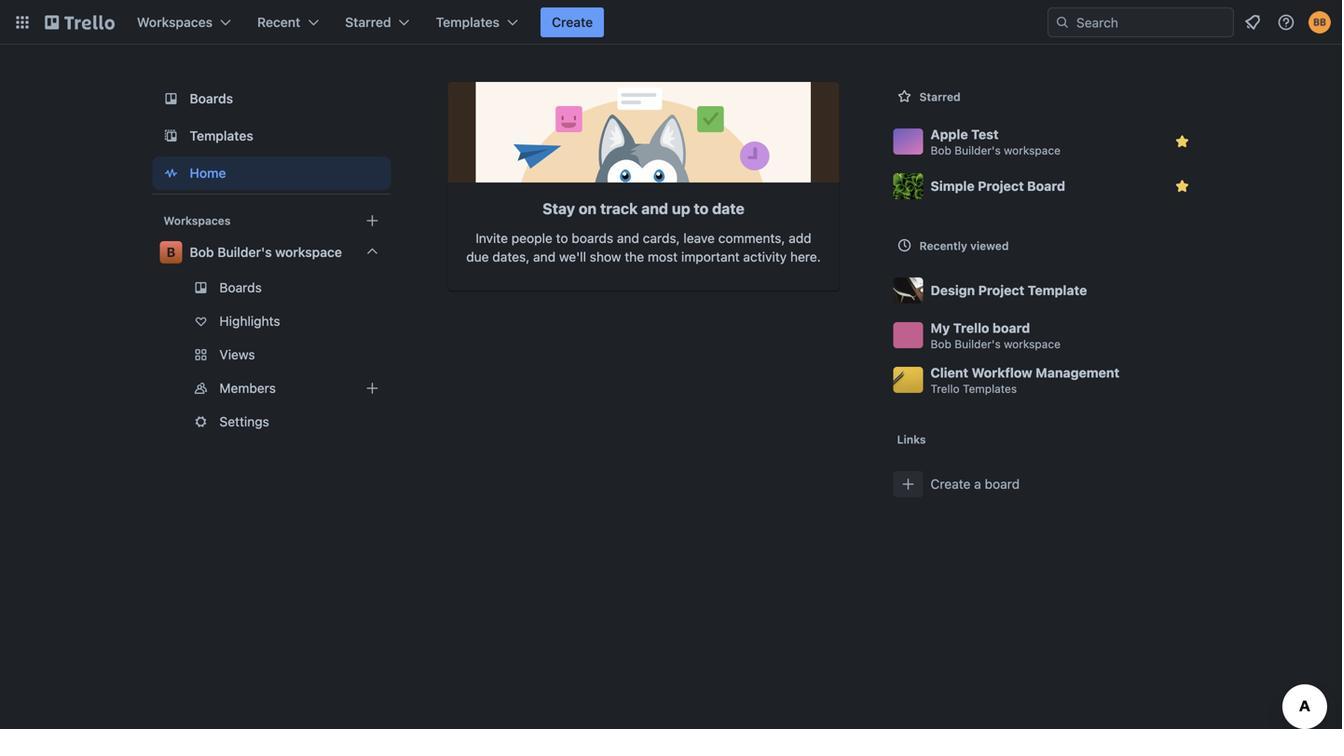 Task type: locate. For each thing, give the bounding box(es) containing it.
templates
[[436, 14, 500, 30], [190, 128, 253, 144], [963, 383, 1017, 396]]

boards link up "templates" link
[[152, 82, 391, 116]]

1 vertical spatial project
[[978, 283, 1025, 298]]

bob builder's workspace
[[190, 245, 342, 260]]

cards,
[[643, 231, 680, 246]]

to up we'll at the top of the page
[[556, 231, 568, 246]]

boards
[[190, 91, 233, 106], [219, 280, 262, 295]]

management
[[1036, 365, 1120, 381]]

1 vertical spatial and
[[617, 231, 639, 246]]

1 vertical spatial board
[[985, 477, 1020, 492]]

board for trello
[[993, 321, 1030, 336]]

comments,
[[718, 231, 785, 246]]

starred up apple
[[919, 90, 961, 103]]

board right 'a'
[[985, 477, 1020, 492]]

track
[[600, 200, 638, 218]]

1 vertical spatial create
[[931, 477, 971, 492]]

views
[[219, 347, 255, 363]]

2 vertical spatial builder's
[[955, 338, 1001, 351]]

1 vertical spatial boards
[[219, 280, 262, 295]]

up
[[672, 200, 690, 218]]

starred right recent dropdown button
[[345, 14, 391, 30]]

workspaces up board image
[[137, 14, 213, 30]]

0 vertical spatial templates
[[436, 14, 500, 30]]

0 horizontal spatial and
[[533, 249, 556, 265]]

2 vertical spatial and
[[533, 249, 556, 265]]

1 horizontal spatial starred
[[919, 90, 961, 103]]

and
[[641, 200, 668, 218], [617, 231, 639, 246], [533, 249, 556, 265]]

and left "up"
[[641, 200, 668, 218]]

create a board button
[[886, 462, 1205, 507]]

boards link
[[152, 82, 391, 116], [152, 273, 391, 303]]

trello
[[953, 321, 989, 336], [931, 383, 960, 396]]

0 vertical spatial and
[[641, 200, 668, 218]]

workspace up the highlights link
[[275, 245, 342, 260]]

workspace up "simple project board" link
[[1004, 144, 1061, 157]]

create for create
[[552, 14, 593, 30]]

builder's inside my trello board bob builder's workspace
[[955, 338, 1001, 351]]

1 vertical spatial bob
[[190, 245, 214, 260]]

builder's up workflow
[[955, 338, 1001, 351]]

board inside my trello board bob builder's workspace
[[993, 321, 1030, 336]]

1 vertical spatial builder's
[[217, 245, 272, 260]]

builder's down test
[[955, 144, 1001, 157]]

workspaces up b
[[164, 214, 231, 227]]

design project template link
[[886, 268, 1205, 313]]

add image
[[361, 377, 384, 400]]

boards up highlights on the left top
[[219, 280, 262, 295]]

boards
[[572, 231, 613, 246]]

2 vertical spatial workspace
[[1004, 338, 1061, 351]]

2 vertical spatial bob
[[931, 338, 951, 351]]

a
[[974, 477, 981, 492]]

client workflow management trello templates
[[931, 365, 1120, 396]]

templates inside popup button
[[436, 14, 500, 30]]

create a workspace image
[[361, 210, 384, 232]]

board image
[[160, 88, 182, 110]]

bob down my
[[931, 338, 951, 351]]

template board image
[[160, 125, 182, 147]]

design project template
[[931, 283, 1087, 298]]

bob down apple
[[931, 144, 951, 157]]

home
[[190, 165, 226, 181]]

0 vertical spatial boards link
[[152, 82, 391, 116]]

apple
[[931, 127, 968, 142]]

to
[[694, 200, 709, 218], [556, 231, 568, 246]]

2 boards link from the top
[[152, 273, 391, 303]]

project up my trello board bob builder's workspace
[[978, 283, 1025, 298]]

board
[[993, 321, 1030, 336], [985, 477, 1020, 492]]

0 horizontal spatial to
[[556, 231, 568, 246]]

Search field
[[1070, 8, 1233, 36]]

templates up home
[[190, 128, 253, 144]]

board down design project template at top
[[993, 321, 1030, 336]]

0 vertical spatial boards
[[190, 91, 233, 106]]

templates right starred popup button
[[436, 14, 500, 30]]

trello inside client workflow management trello templates
[[931, 383, 960, 396]]

1 vertical spatial templates
[[190, 128, 253, 144]]

trello down client
[[931, 383, 960, 396]]

simple project board link
[[886, 164, 1205, 209]]

dates,
[[492, 249, 530, 265]]

1 vertical spatial starred
[[919, 90, 961, 103]]

boards link up the highlights link
[[152, 273, 391, 303]]

0 horizontal spatial starred
[[345, 14, 391, 30]]

0 vertical spatial project
[[978, 178, 1024, 194]]

apple test bob builder's workspace
[[931, 127, 1061, 157]]

members link
[[152, 374, 391, 404]]

workspace
[[1004, 144, 1061, 157], [275, 245, 342, 260], [1004, 338, 1061, 351]]

home image
[[160, 162, 182, 185]]

click to unstar simple project board. it will be removed from your starred list. image
[[1173, 177, 1192, 196]]

1 vertical spatial to
[[556, 231, 568, 246]]

stay
[[543, 200, 575, 218]]

members
[[219, 381, 276, 396]]

0 vertical spatial bob
[[931, 144, 951, 157]]

to right "up"
[[694, 200, 709, 218]]

boards link for templates
[[152, 82, 391, 116]]

here.
[[790, 249, 821, 265]]

design
[[931, 283, 975, 298]]

primary element
[[0, 0, 1342, 45]]

1 vertical spatial boards link
[[152, 273, 391, 303]]

builder's up highlights on the left top
[[217, 245, 272, 260]]

to inside invite people to boards and cards, leave comments, add due dates, and we'll show the most important activity here.
[[556, 231, 568, 246]]

1 horizontal spatial and
[[617, 231, 639, 246]]

boards right board image
[[190, 91, 233, 106]]

0 vertical spatial workspace
[[1004, 144, 1061, 157]]

project
[[978, 178, 1024, 194], [978, 283, 1025, 298]]

create inside button
[[931, 477, 971, 492]]

trello right my
[[953, 321, 989, 336]]

0 vertical spatial create
[[552, 14, 593, 30]]

test
[[971, 127, 999, 142]]

1 horizontal spatial templates
[[436, 14, 500, 30]]

on
[[579, 200, 597, 218]]

2 horizontal spatial and
[[641, 200, 668, 218]]

1 boards link from the top
[[152, 82, 391, 116]]

starred inside popup button
[[345, 14, 391, 30]]

trello inside my trello board bob builder's workspace
[[953, 321, 989, 336]]

template
[[1028, 283, 1087, 298]]

and up the
[[617, 231, 639, 246]]

0 horizontal spatial create
[[552, 14, 593, 30]]

create inside 'button'
[[552, 14, 593, 30]]

1 horizontal spatial to
[[694, 200, 709, 218]]

click to unstar apple test. it will be removed from your starred list. image
[[1173, 132, 1192, 151]]

templates down workflow
[[963, 383, 1017, 396]]

0 vertical spatial builder's
[[955, 144, 1001, 157]]

2 project from the top
[[978, 283, 1025, 298]]

home link
[[152, 157, 391, 190]]

0 vertical spatial board
[[993, 321, 1030, 336]]

bob right b
[[190, 245, 214, 260]]

1 horizontal spatial create
[[931, 477, 971, 492]]

0 vertical spatial trello
[[953, 321, 989, 336]]

1 vertical spatial workspace
[[275, 245, 342, 260]]

create button
[[541, 7, 604, 37]]

bob
[[931, 144, 951, 157], [190, 245, 214, 260], [931, 338, 951, 351]]

board inside create a board button
[[985, 477, 1020, 492]]

simple
[[931, 178, 975, 194]]

0 vertical spatial to
[[694, 200, 709, 218]]

settings link
[[152, 407, 391, 437]]

2 vertical spatial templates
[[963, 383, 1017, 396]]

create for create a board
[[931, 477, 971, 492]]

workspace up client workflow management trello templates
[[1004, 338, 1061, 351]]

project for simple
[[978, 178, 1024, 194]]

0 vertical spatial workspaces
[[137, 14, 213, 30]]

workspaces inside workspaces dropdown button
[[137, 14, 213, 30]]

workspaces
[[137, 14, 213, 30], [164, 214, 231, 227]]

and down people
[[533, 249, 556, 265]]

bob inside my trello board bob builder's workspace
[[931, 338, 951, 351]]

builder's
[[955, 144, 1001, 157], [217, 245, 272, 260], [955, 338, 1001, 351]]

1 project from the top
[[978, 178, 1024, 194]]

starred
[[345, 14, 391, 30], [919, 90, 961, 103]]

0 vertical spatial starred
[[345, 14, 391, 30]]

1 vertical spatial trello
[[931, 383, 960, 396]]

create
[[552, 14, 593, 30], [931, 477, 971, 492]]

2 horizontal spatial templates
[[963, 383, 1017, 396]]

project down apple test bob builder's workspace
[[978, 178, 1024, 194]]



Task type: vqa. For each thing, say whether or not it's contained in the screenshot.
5th sm image
no



Task type: describe. For each thing, give the bounding box(es) containing it.
0 horizontal spatial templates
[[190, 128, 253, 144]]

open information menu image
[[1277, 13, 1296, 32]]

client
[[931, 365, 969, 381]]

people
[[512, 231, 553, 246]]

board
[[1027, 178, 1065, 194]]

workspace inside my trello board bob builder's workspace
[[1004, 338, 1061, 351]]

1 vertical spatial workspaces
[[164, 214, 231, 227]]

create a board
[[931, 477, 1020, 492]]

settings
[[219, 414, 269, 430]]

my trello board bob builder's workspace
[[931, 321, 1061, 351]]

search image
[[1055, 15, 1070, 30]]

back to home image
[[45, 7, 115, 37]]

due
[[466, 249, 489, 265]]

board for a
[[985, 477, 1020, 492]]

date
[[712, 200, 745, 218]]

recently
[[919, 240, 967, 253]]

activity
[[743, 249, 787, 265]]

templates inside client workflow management trello templates
[[963, 383, 1017, 396]]

boards for templates
[[190, 91, 233, 106]]

most
[[648, 249, 678, 265]]

b
[[167, 245, 175, 260]]

starred button
[[334, 7, 421, 37]]

links
[[897, 433, 926, 446]]

my
[[931, 321, 950, 336]]

templates button
[[425, 7, 529, 37]]

show
[[590, 249, 621, 265]]

invite people to boards and cards, leave comments, add due dates, and we'll show the most important activity here.
[[466, 231, 821, 265]]

we'll
[[559, 249, 586, 265]]

workspaces button
[[126, 7, 242, 37]]

recent
[[257, 14, 300, 30]]

recently viewed
[[919, 240, 1009, 253]]

0 notifications image
[[1241, 11, 1264, 34]]

simple project board
[[931, 178, 1065, 194]]

the
[[625, 249, 644, 265]]

highlights
[[219, 314, 280, 329]]

boards link for highlights
[[152, 273, 391, 303]]

viewed
[[970, 240, 1009, 253]]

invite
[[476, 231, 508, 246]]

workflow
[[972, 365, 1033, 381]]

bob builder (bobbuilder40) image
[[1309, 11, 1331, 34]]

templates link
[[152, 119, 391, 153]]

highlights link
[[152, 307, 391, 336]]

workspace inside apple test bob builder's workspace
[[1004, 144, 1061, 157]]

views link
[[152, 340, 391, 370]]

stay on track and up to date
[[543, 200, 745, 218]]

boards for highlights
[[219, 280, 262, 295]]

builder's inside apple test bob builder's workspace
[[955, 144, 1001, 157]]

recent button
[[246, 7, 330, 37]]

bob inside apple test bob builder's workspace
[[931, 144, 951, 157]]

important
[[681, 249, 740, 265]]

project for design
[[978, 283, 1025, 298]]

leave
[[684, 231, 715, 246]]

add
[[789, 231, 812, 246]]



